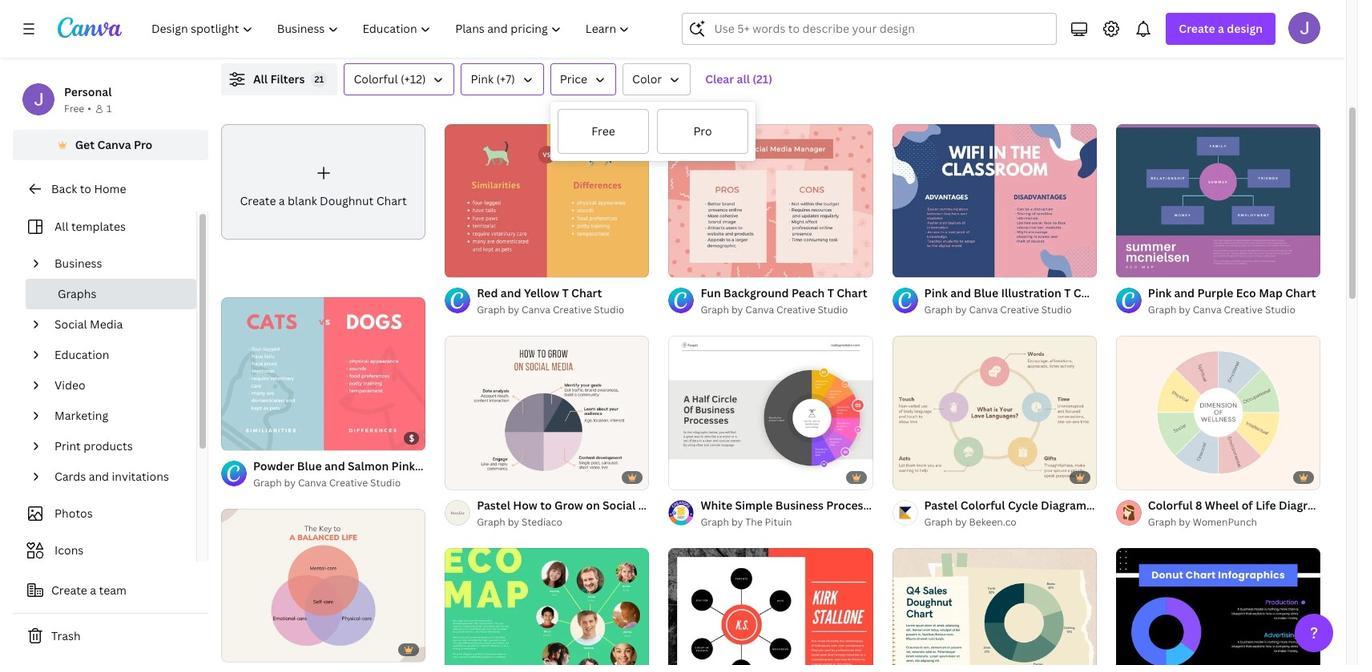 Task type: locate. For each thing, give the bounding box(es) containing it.
and inside pink and purple eco map chart graph by canva creative studio
[[1175, 286, 1196, 301]]

graph by stediaco
[[477, 515, 563, 529]]

a inside create a team button
[[90, 583, 96, 598]]

graph by canva creative studio link down illustration
[[925, 303, 1097, 319]]

circle
[[872, 498, 904, 513]]

print products
[[55, 439, 133, 454]]

by down "powder"
[[284, 476, 296, 490]]

graph by canva creative studio link down salmon
[[253, 475, 426, 491]]

icons
[[55, 543, 84, 558]]

2 horizontal spatial colorful
[[1149, 498, 1194, 513]]

wheel
[[1206, 498, 1240, 513]]

studio down red and yellow t chart "link"
[[594, 303, 625, 317]]

life
[[1256, 498, 1277, 513]]

free left the • in the top left of the page
[[64, 102, 84, 115]]

studio down illustration
[[1042, 303, 1072, 317]]

free inside button
[[592, 123, 616, 139]]

1 horizontal spatial free
[[592, 123, 616, 139]]

pink inside the pink (+7) button
[[471, 71, 494, 87]]

blue
[[974, 286, 999, 301], [297, 459, 322, 474]]

photos link
[[22, 499, 187, 529]]

pink and purple eco map chart image
[[1117, 124, 1321, 278]]

pink inside pink and purple eco map chart graph by canva creative studio
[[1149, 286, 1172, 301]]

0 horizontal spatial free
[[64, 102, 84, 115]]

free for free •
[[64, 102, 84, 115]]

diagram right the life on the right bottom of the page
[[1280, 498, 1325, 513]]

a left team on the bottom left of page
[[90, 583, 96, 598]]

36 templates
[[221, 87, 292, 103]]

and right cards
[[89, 469, 109, 484]]

templates down back to home
[[71, 219, 126, 234]]

business up the graphs on the left top
[[55, 256, 102, 271]]

free
[[64, 102, 84, 115], [592, 123, 616, 139]]

0 vertical spatial blue
[[974, 286, 999, 301]]

eco
[[1237, 286, 1257, 301]]

create a design
[[1180, 21, 1264, 36]]

chart right salmon
[[427, 459, 458, 474]]

pink and purple eco map chart link
[[1149, 285, 1317, 303]]

a left blank
[[279, 193, 285, 208]]

by left the
[[732, 515, 744, 529]]

chart inside powder blue and salmon pink t chart graph by canva creative studio
[[427, 459, 458, 474]]

diagram inside the 'colorful 8 wheel of life diagram graph graph by womenpunch'
[[1280, 498, 1325, 513]]

canva down the background
[[746, 303, 775, 317]]

graph by canva creative studio link down eco
[[1149, 303, 1317, 319]]

by down pastel
[[956, 515, 967, 529]]

by inside the 'colorful 8 wheel of life diagram graph graph by womenpunch'
[[1180, 515, 1191, 529]]

pink for pink (+7)
[[471, 71, 494, 87]]

and for red and yellow t chart
[[501, 286, 522, 301]]

business up the graph by the pituin link
[[776, 498, 824, 513]]

a for design
[[1219, 21, 1225, 36]]

1 vertical spatial a
[[279, 193, 285, 208]]

and left illustration
[[951, 286, 972, 301]]

fun background peach t chart link
[[701, 285, 868, 303]]

and right red
[[501, 286, 522, 301]]

red black photo eco map chart image
[[669, 548, 874, 665]]

graph by bekeen.co link
[[925, 515, 1097, 531]]

t right 'peach'
[[828, 286, 835, 301]]

get canva pro button
[[13, 130, 208, 160]]

studio inside powder blue and salmon pink t chart graph by canva creative studio
[[370, 476, 401, 490]]

pro up back to home link
[[134, 137, 153, 152]]

2 vertical spatial a
[[90, 583, 96, 598]]

$
[[409, 432, 415, 444]]

chart inside red and yellow t chart graph by canva creative studio
[[572, 286, 602, 301]]

colorful for colorful 8 wheel of life diagram graph graph by womenpunch
[[1149, 498, 1194, 513]]

fun background peach t chart graph by canva creative studio
[[701, 286, 868, 317]]

studio
[[594, 303, 625, 317], [818, 303, 849, 317], [1042, 303, 1072, 317], [1266, 303, 1296, 317], [370, 476, 401, 490]]

templates for all templates
[[71, 219, 126, 234]]

pastel how to grow on social media pie chart infographic graph image
[[445, 336, 650, 490]]

graph inside the pink and blue illustration t chart graph by canva creative studio
[[925, 303, 953, 317]]

graph by canva creative studio link down 'peach'
[[701, 303, 868, 319]]

2 horizontal spatial create
[[1180, 21, 1216, 36]]

canva down yellow
[[522, 303, 551, 317]]

jacob simon image
[[1289, 12, 1321, 44]]

t right salmon
[[418, 459, 425, 474]]

pink inside the pink and blue illustration t chart graph by canva creative studio
[[925, 286, 948, 301]]

free button
[[557, 108, 650, 155]]

a inside create a blank doughnut chart element
[[279, 193, 285, 208]]

t right yellow
[[562, 286, 569, 301]]

•
[[88, 102, 91, 115]]

colorful inside the 'colorful 8 wheel of life diagram graph graph by womenpunch'
[[1149, 498, 1194, 513]]

yellow
[[524, 286, 560, 301]]

blue left illustration
[[974, 286, 999, 301]]

canva down pink and blue illustration t chart link
[[970, 303, 998, 317]]

0 horizontal spatial create
[[51, 583, 87, 598]]

and inside the pink and blue illustration t chart graph by canva creative studio
[[951, 286, 972, 301]]

2 horizontal spatial a
[[1219, 21, 1225, 36]]

a left design
[[1219, 21, 1225, 36]]

1 vertical spatial templates
[[71, 219, 126, 234]]

0 vertical spatial create
[[1180, 21, 1216, 36]]

and for pink and blue illustration t chart
[[951, 286, 972, 301]]

1 vertical spatial all
[[55, 219, 69, 234]]

None search field
[[683, 13, 1058, 45]]

chart inside pink and purple eco map chart graph by canva creative studio
[[1286, 286, 1317, 301]]

and left salmon
[[325, 459, 345, 474]]

powder blue and salmon pink t chart graph by canva creative studio
[[253, 459, 458, 490]]

blue right "powder"
[[297, 459, 322, 474]]

by inside 'link'
[[508, 515, 520, 529]]

0 vertical spatial all
[[253, 71, 268, 87]]

canva inside get canva pro button
[[97, 137, 131, 152]]

video link
[[48, 370, 187, 401]]

colorful inside "button"
[[354, 71, 398, 87]]

canva inside fun background peach t chart graph by canva creative studio
[[746, 303, 775, 317]]

pink and blue illustration t chart graph by canva creative studio
[[925, 286, 1105, 317]]

1 vertical spatial create
[[240, 193, 276, 208]]

salmon
[[348, 459, 389, 474]]

0 vertical spatial templates
[[238, 87, 292, 103]]

and left purple
[[1175, 286, 1196, 301]]

t
[[562, 286, 569, 301], [828, 286, 835, 301], [1065, 286, 1071, 301], [418, 459, 425, 474]]

0 horizontal spatial business
[[55, 256, 102, 271]]

colorful left (+12)
[[354, 71, 398, 87]]

chart right map on the top
[[1286, 286, 1317, 301]]

graphs
[[58, 286, 97, 301]]

1 horizontal spatial blue
[[974, 286, 999, 301]]

graph by canva creative studio link for blue
[[925, 303, 1097, 319]]

0 horizontal spatial pro
[[134, 137, 153, 152]]

0 horizontal spatial blue
[[297, 459, 322, 474]]

creative inside the pink and blue illustration t chart graph by canva creative studio
[[1001, 303, 1040, 317]]

creative down red and yellow t chart "link"
[[553, 303, 592, 317]]

0 horizontal spatial templates
[[71, 219, 126, 234]]

trash
[[51, 629, 81, 644]]

templates inside all templates link
[[71, 219, 126, 234]]

colorful for colorful (+12)
[[354, 71, 398, 87]]

the
[[746, 515, 763, 529]]

creative
[[553, 303, 592, 317], [777, 303, 816, 317], [1001, 303, 1040, 317], [1225, 303, 1264, 317], [329, 476, 368, 490]]

blue inside powder blue and salmon pink t chart graph by canva creative studio
[[297, 459, 322, 474]]

colorful up 'bekeen.co'
[[961, 498, 1006, 513]]

business inside business link
[[55, 256, 102, 271]]

pink (+7) button
[[461, 63, 544, 95]]

by down the background
[[732, 303, 744, 317]]

all for all filters
[[253, 71, 268, 87]]

black and blue modern doughnut chart graph image
[[1117, 548, 1321, 665]]

studio inside pink and purple eco map chart graph by canva creative studio
[[1266, 303, 1296, 317]]

pink
[[471, 71, 494, 87], [925, 286, 948, 301], [1149, 286, 1172, 301], [392, 459, 415, 474]]

creative down eco
[[1225, 303, 1264, 317]]

fun
[[701, 286, 721, 301]]

1 horizontal spatial diagram
[[1280, 498, 1325, 513]]

1 horizontal spatial a
[[279, 193, 285, 208]]

1 horizontal spatial templates
[[238, 87, 292, 103]]

studio inside the pink and blue illustration t chart graph by canva creative studio
[[1042, 303, 1072, 317]]

0 horizontal spatial diagram
[[1041, 498, 1087, 513]]

white simple business process circle graph graph by the pituin
[[701, 498, 940, 529]]

canva down powder blue and salmon pink t chart link
[[298, 476, 327, 490]]

chart right doughnut at the left
[[377, 193, 407, 208]]

by down pink and purple eco map chart link
[[1180, 303, 1191, 317]]

t inside red and yellow t chart graph by canva creative studio
[[562, 286, 569, 301]]

all up 36 templates
[[253, 71, 268, 87]]

all
[[737, 71, 750, 87]]

chart right 'peach'
[[837, 286, 868, 301]]

canva right get
[[97, 137, 131, 152]]

templates down all filters
[[238, 87, 292, 103]]

create a team button
[[13, 575, 208, 607]]

canva inside pink and purple eco map chart graph by canva creative studio
[[1194, 303, 1222, 317]]

canva inside powder blue and salmon pink t chart graph by canva creative studio
[[298, 476, 327, 490]]

create inside button
[[51, 583, 87, 598]]

by inside 'white simple business process circle graph graph by the pituin'
[[732, 515, 744, 529]]

graph by womenpunch link
[[1149, 515, 1321, 531]]

creative inside powder blue and salmon pink t chart graph by canva creative studio
[[329, 476, 368, 490]]

0 vertical spatial a
[[1219, 21, 1225, 36]]

create
[[1180, 21, 1216, 36], [240, 193, 276, 208], [51, 583, 87, 598]]

all
[[253, 71, 268, 87], [55, 219, 69, 234]]

a for team
[[90, 583, 96, 598]]

1 vertical spatial free
[[592, 123, 616, 139]]

1 vertical spatial business
[[776, 498, 824, 513]]

pink inside powder blue and salmon pink t chart graph by canva creative studio
[[392, 459, 415, 474]]

1 horizontal spatial colorful
[[961, 498, 1006, 513]]

create a blank doughnut chart link
[[221, 124, 426, 239]]

create inside dropdown button
[[1180, 21, 1216, 36]]

1 horizontal spatial business
[[776, 498, 824, 513]]

red and yellow t chart graph by canva creative studio
[[477, 286, 625, 317]]

pro
[[694, 123, 712, 139], [134, 137, 153, 152]]

create a blank doughnut chart
[[240, 193, 407, 208]]

colorful left the 8
[[1149, 498, 1194, 513]]

create a team
[[51, 583, 127, 598]]

0 horizontal spatial all
[[55, 219, 69, 234]]

creative down powder blue and salmon pink t chart link
[[329, 476, 368, 490]]

21 filter options selected element
[[311, 71, 327, 87]]

1 horizontal spatial all
[[253, 71, 268, 87]]

womenpunch
[[1194, 515, 1258, 529]]

by inside the pink and blue illustration t chart graph by canva creative studio
[[956, 303, 967, 317]]

studio down 'peach'
[[818, 303, 849, 317]]

t inside powder blue and salmon pink t chart graph by canva creative studio
[[418, 459, 425, 474]]

white simple business process circle graph link
[[701, 497, 940, 515]]

0 horizontal spatial colorful
[[354, 71, 398, 87]]

purple
[[1198, 286, 1234, 301]]

home
[[94, 181, 126, 196]]

studio down salmon
[[370, 476, 401, 490]]

pink and blue illustration t chart link
[[925, 285, 1105, 303]]

and
[[501, 286, 522, 301], [951, 286, 972, 301], [1175, 286, 1196, 301], [325, 459, 345, 474], [89, 469, 109, 484]]

by left stediaco
[[508, 515, 520, 529]]

creative down fun background peach t chart link
[[777, 303, 816, 317]]

and inside red and yellow t chart graph by canva creative studio
[[501, 286, 522, 301]]

clear all (21)
[[706, 71, 773, 87]]

graph by canva creative studio link down yellow
[[477, 303, 625, 319]]

1 horizontal spatial create
[[240, 193, 276, 208]]

white simple business process circle graph image
[[669, 336, 874, 490]]

by down pink and blue illustration t chart link
[[956, 303, 967, 317]]

colorful 8 wheel of life diagram graph image
[[1117, 336, 1321, 490]]

create left design
[[1180, 21, 1216, 36]]

red and yellow t chart link
[[477, 285, 625, 303]]

1 diagram from the left
[[1041, 498, 1087, 513]]

back to home link
[[13, 173, 208, 205]]

1 vertical spatial blue
[[297, 459, 322, 474]]

doughnut charts templates image
[[979, 0, 1321, 22]]

t right illustration
[[1065, 286, 1071, 301]]

studio down map on the top
[[1266, 303, 1296, 317]]

chart
[[377, 193, 407, 208], [572, 286, 602, 301], [837, 286, 868, 301], [1074, 286, 1105, 301], [1286, 286, 1317, 301], [427, 459, 458, 474]]

diagram inside pastel colorful cycle diagram graph graph by bekeen.co
[[1041, 498, 1087, 513]]

2 diagram from the left
[[1280, 498, 1325, 513]]

all for all templates
[[55, 219, 69, 234]]

by
[[508, 303, 520, 317], [732, 303, 744, 317], [956, 303, 967, 317], [1180, 303, 1191, 317], [284, 476, 296, 490], [508, 515, 520, 529], [732, 515, 744, 529], [956, 515, 967, 529], [1180, 515, 1191, 529]]

print products link
[[48, 431, 187, 462]]

pro down clear
[[694, 123, 712, 139]]

create for create a team
[[51, 583, 87, 598]]

by left womenpunch
[[1180, 515, 1191, 529]]

create for create a blank doughnut chart
[[240, 193, 276, 208]]

chart right illustration
[[1074, 286, 1105, 301]]

0 vertical spatial business
[[55, 256, 102, 271]]

0 horizontal spatial a
[[90, 583, 96, 598]]

create left blank
[[240, 193, 276, 208]]

create a blank doughnut chart element
[[221, 124, 426, 239]]

free down price button
[[592, 123, 616, 139]]

diagram right cycle
[[1041, 498, 1087, 513]]

creative down pink and blue illustration t chart link
[[1001, 303, 1040, 317]]

free for free
[[592, 123, 616, 139]]

by inside pink and purple eco map chart graph by canva creative studio
[[1180, 303, 1191, 317]]

create down icons
[[51, 583, 87, 598]]

by inside pastel colorful cycle diagram graph graph by bekeen.co
[[956, 515, 967, 529]]

all templates
[[55, 219, 126, 234]]

canva down purple
[[1194, 303, 1222, 317]]

a inside create a design dropdown button
[[1219, 21, 1225, 36]]

price
[[560, 71, 588, 87]]

2 vertical spatial create
[[51, 583, 87, 598]]

all down 'back'
[[55, 219, 69, 234]]

powder blue and salmon pink t chart link
[[253, 458, 458, 475]]

chart right yellow
[[572, 286, 602, 301]]

t inside fun background peach t chart graph by canva creative studio
[[828, 286, 835, 301]]

(+7)
[[497, 71, 515, 87]]

video
[[55, 378, 85, 393]]

by down red and yellow t chart "link"
[[508, 303, 520, 317]]

0 vertical spatial free
[[64, 102, 84, 115]]



Task type: describe. For each thing, give the bounding box(es) containing it.
pink for pink and blue illustration t chart graph by canva creative studio
[[925, 286, 948, 301]]

sage green beige sales doughnut chart image
[[893, 548, 1097, 665]]

graph by canva creative studio link for purple
[[1149, 303, 1317, 319]]

templates for 36 templates
[[238, 87, 292, 103]]

social
[[55, 317, 87, 332]]

studio inside fun background peach t chart graph by canva creative studio
[[818, 303, 849, 317]]

personal
[[64, 84, 112, 99]]

cards and invitations link
[[48, 462, 187, 492]]

pink for pink and purple eco map chart graph by canva creative studio
[[1149, 286, 1172, 301]]

red
[[477, 286, 498, 301]]

and for pink and purple eco map chart
[[1175, 286, 1196, 301]]

pink (+7)
[[471, 71, 515, 87]]

creative inside red and yellow t chart graph by canva creative studio
[[553, 303, 592, 317]]

back
[[51, 181, 77, 196]]

business link
[[48, 249, 187, 279]]

pituin
[[765, 515, 793, 529]]

marketing
[[55, 408, 108, 423]]

create for create a design
[[1180, 21, 1216, 36]]

get canva pro
[[75, 137, 153, 152]]

design
[[1228, 21, 1264, 36]]

print
[[55, 439, 81, 454]]

creative inside fun background peach t chart graph by canva creative studio
[[777, 303, 816, 317]]

t inside the pink and blue illustration t chart graph by canva creative studio
[[1065, 286, 1071, 301]]

red and yellow t chart image
[[445, 124, 650, 278]]

filters
[[271, 71, 305, 87]]

studio inside red and yellow t chart graph by canva creative studio
[[594, 303, 625, 317]]

chart inside fun background peach t chart graph by canva creative studio
[[837, 286, 868, 301]]

blank
[[288, 193, 317, 208]]

top level navigation element
[[141, 13, 644, 45]]

cycle
[[1009, 498, 1039, 513]]

the balanced life infographic venn diagram graph image
[[221, 509, 426, 662]]

36
[[221, 87, 235, 103]]

cards and invitations
[[55, 469, 169, 484]]

graph by canva creative studio link for peach
[[701, 303, 868, 319]]

invitations
[[112, 469, 169, 484]]

pink and blue illustration t chart image
[[893, 124, 1097, 278]]

stediaco
[[522, 515, 563, 529]]

cards
[[55, 469, 86, 484]]

color
[[633, 71, 662, 87]]

media
[[90, 317, 123, 332]]

21
[[315, 73, 324, 85]]

back to home
[[51, 181, 126, 196]]

graph by the pituin link
[[701, 515, 874, 531]]

(+12)
[[401, 71, 426, 87]]

background
[[724, 286, 789, 301]]

social media link
[[48, 309, 187, 340]]

canva inside red and yellow t chart graph by canva creative studio
[[522, 303, 551, 317]]

chart inside create a blank doughnut chart element
[[377, 193, 407, 208]]

yellow and mint green eco map chart image
[[445, 548, 650, 665]]

pastel
[[925, 498, 958, 513]]

business inside 'white simple business process circle graph graph by the pituin'
[[776, 498, 824, 513]]

powder blue and salmon pink t chart image
[[221, 297, 426, 451]]

clear
[[706, 71, 735, 87]]

fun background peach t chart image
[[669, 124, 874, 278]]

and inside powder blue and salmon pink t chart graph by canva creative studio
[[325, 459, 345, 474]]

team
[[99, 583, 127, 598]]

pastel colorful cycle diagram graph link
[[925, 497, 1123, 515]]

pastel colorful cycle diagram graph image
[[893, 336, 1097, 490]]

graph inside red and yellow t chart graph by canva creative studio
[[477, 303, 506, 317]]

create a design button
[[1167, 13, 1276, 45]]

color button
[[623, 63, 691, 95]]

1
[[107, 102, 112, 115]]

pro button
[[657, 108, 750, 155]]

get
[[75, 137, 95, 152]]

graph inside pink and purple eco map chart graph by canva creative studio
[[1149, 303, 1177, 317]]

graph inside 'link'
[[477, 515, 506, 529]]

and inside cards and invitations link
[[89, 469, 109, 484]]

process
[[827, 498, 869, 513]]

graph inside fun background peach t chart graph by canva creative studio
[[701, 303, 730, 317]]

by inside fun background peach t chart graph by canva creative studio
[[732, 303, 744, 317]]

bekeen.co
[[970, 515, 1017, 529]]

graph by stediaco link
[[477, 515, 650, 531]]

a for blank
[[279, 193, 285, 208]]

(21)
[[753, 71, 773, 87]]

colorful (+12) button
[[344, 63, 455, 95]]

price button
[[551, 63, 617, 95]]

powder
[[253, 459, 295, 474]]

colorful 8 wheel of life diagram graph graph by womenpunch
[[1149, 498, 1359, 529]]

photos
[[55, 506, 93, 521]]

Search search field
[[715, 14, 1047, 44]]

graph by canva creative studio link for and
[[253, 475, 426, 491]]

white
[[701, 498, 733, 513]]

blue inside the pink and blue illustration t chart graph by canva creative studio
[[974, 286, 999, 301]]

graph inside powder blue and salmon pink t chart graph by canva creative studio
[[253, 476, 282, 490]]

products
[[84, 439, 133, 454]]

chart inside the pink and blue illustration t chart graph by canva creative studio
[[1074, 286, 1105, 301]]

pastel colorful cycle diagram graph graph by bekeen.co
[[925, 498, 1123, 529]]

by inside red and yellow t chart graph by canva creative studio
[[508, 303, 520, 317]]

creative inside pink and purple eco map chart graph by canva creative studio
[[1225, 303, 1264, 317]]

social media
[[55, 317, 123, 332]]

all filters
[[253, 71, 305, 87]]

simple
[[736, 498, 773, 513]]

marketing link
[[48, 401, 187, 431]]

8
[[1196, 498, 1203, 513]]

colorful 8 wheel of life diagram graph link
[[1149, 497, 1359, 515]]

icons link
[[22, 536, 187, 566]]

canva inside the pink and blue illustration t chart graph by canva creative studio
[[970, 303, 998, 317]]

peach
[[792, 286, 825, 301]]

trash link
[[13, 621, 208, 653]]

education
[[55, 347, 109, 362]]

to
[[80, 181, 91, 196]]

map
[[1260, 286, 1284, 301]]

by inside powder blue and salmon pink t chart graph by canva creative studio
[[284, 476, 296, 490]]

of
[[1242, 498, 1254, 513]]

1 horizontal spatial pro
[[694, 123, 712, 139]]

education link
[[48, 340, 187, 370]]

clear all (21) button
[[698, 63, 781, 95]]

graph by canva creative studio link for yellow
[[477, 303, 625, 319]]

colorful inside pastel colorful cycle diagram graph graph by bekeen.co
[[961, 498, 1006, 513]]

colorful (+12)
[[354, 71, 426, 87]]



Task type: vqa. For each thing, say whether or not it's contained in the screenshot.
a for team
yes



